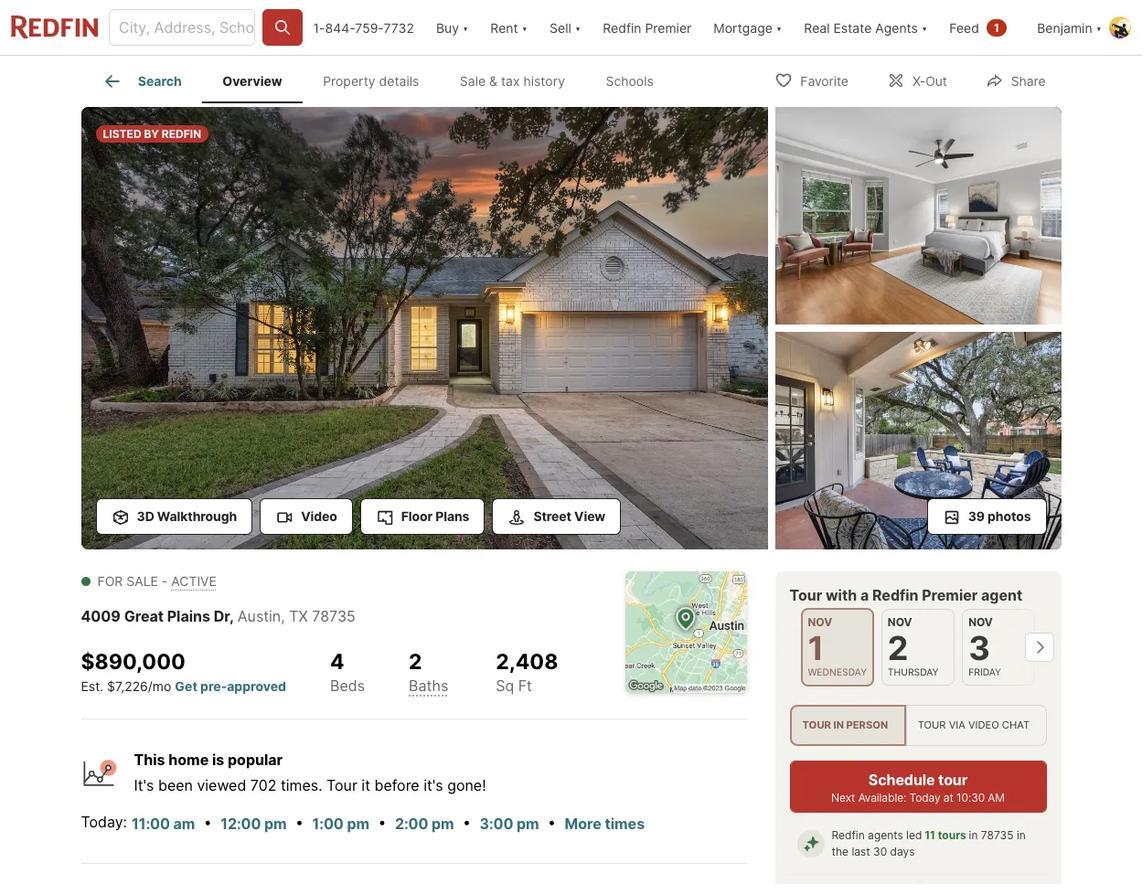 Task type: locate. For each thing, give the bounding box(es) containing it.
days
[[891, 845, 915, 859]]

pm
[[264, 815, 287, 833], [347, 815, 370, 833], [432, 815, 454, 833], [517, 815, 539, 833]]

3d
[[137, 508, 154, 524]]

real estate agents ▾
[[804, 20, 928, 35]]

pre-
[[200, 679, 227, 695]]

mortgage ▾
[[714, 20, 783, 35]]

nov down 'agent'
[[969, 615, 993, 629]]

• left 2:00
[[378, 814, 386, 832]]

search link
[[101, 70, 182, 92]]

thursday
[[888, 667, 939, 678]]

2 • from the left
[[296, 814, 304, 832]]

▾
[[463, 20, 469, 35], [522, 20, 528, 35], [575, 20, 581, 35], [777, 20, 783, 35], [922, 20, 928, 35], [1097, 20, 1102, 35]]

2 up baths link
[[409, 649, 422, 675]]

4009 great plains dr, austin, tx 78735 image
[[81, 107, 768, 549], [775, 107, 1062, 325], [775, 332, 1062, 549]]

for
[[97, 573, 123, 589]]

nov down tour with a redfin premier agent
[[888, 615, 913, 629]]

popular
[[228, 751, 283, 770]]

pm right 2:00
[[432, 815, 454, 833]]

schedule tour next available: today at 10:30 am
[[832, 771, 1005, 805]]

2 ▾ from the left
[[522, 20, 528, 35]]

today
[[910, 791, 941, 805]]

1 right feed
[[994, 21, 1000, 34]]

plains
[[167, 607, 210, 625]]

0 horizontal spatial ,
[[230, 607, 234, 625]]

details
[[379, 73, 419, 89]]

10:30
[[957, 791, 985, 805]]

• left 1:00
[[296, 814, 304, 832]]

x-out button
[[872, 61, 963, 98]]

1 horizontal spatial 2
[[888, 628, 909, 668]]

nov inside nov 3 friday
[[969, 615, 993, 629]]

overview
[[223, 73, 282, 89]]

, left austin
[[230, 607, 234, 625]]

2,408 sq ft
[[496, 649, 558, 696]]

1 vertical spatial 1
[[808, 628, 824, 668]]

1 inside nov 1 wednesday
[[808, 628, 824, 668]]

sq
[[496, 677, 514, 696]]

2 down tour with a redfin premier agent
[[888, 628, 909, 668]]

it's
[[424, 777, 443, 795]]

,
[[230, 607, 234, 625], [281, 607, 285, 625]]

2 nov from the left
[[888, 615, 913, 629]]

rent
[[491, 20, 518, 35]]

0 horizontal spatial in
[[834, 719, 844, 732]]

11:00
[[132, 815, 170, 833]]

1 ▾ from the left
[[463, 20, 469, 35]]

real estate agents ▾ button
[[794, 0, 939, 55]]

approved
[[227, 679, 286, 695]]

2 horizontal spatial in
[[1017, 829, 1026, 842]]

this
[[134, 751, 165, 770]]

more times link
[[565, 815, 645, 833]]

2:00
[[395, 815, 429, 833]]

• right am at the left
[[204, 814, 212, 832]]

sell ▾ button
[[550, 0, 581, 55]]

next image
[[1025, 633, 1054, 662]]

premier
[[645, 20, 692, 35], [922, 586, 978, 604]]

1 up tour in person
[[808, 628, 824, 668]]

1 pm from the left
[[264, 815, 287, 833]]

in inside in the last 30 days
[[1017, 829, 1026, 842]]

844-
[[325, 20, 355, 35]]

• left more
[[548, 814, 556, 832]]

premier up schools
[[645, 20, 692, 35]]

person
[[847, 719, 889, 732]]

tab list
[[81, 56, 689, 103]]

1 horizontal spatial 78735
[[982, 829, 1014, 842]]

pm right 12:00
[[264, 815, 287, 833]]

nov 2 thursday
[[888, 615, 939, 678]]

3:00 pm button
[[479, 812, 540, 836]]

tour left 'via'
[[918, 719, 947, 732]]

12:00 pm button
[[220, 812, 288, 836]]

nov inside nov 1 wednesday
[[808, 615, 833, 629]]

▾ right rent
[[522, 20, 528, 35]]

1 horizontal spatial 1
[[994, 21, 1000, 34]]

nov down with
[[808, 615, 833, 629]]

3
[[969, 628, 991, 668]]

share
[[1012, 73, 1046, 88]]

▾ inside sell ▾ dropdown button
[[575, 20, 581, 35]]

nov
[[808, 615, 833, 629], [888, 615, 913, 629], [969, 615, 993, 629]]

0 vertical spatial redfin
[[603, 20, 642, 35]]

78735 down the am
[[982, 829, 1014, 842]]

0 horizontal spatial premier
[[645, 20, 692, 35]]

tab list containing search
[[81, 56, 689, 103]]

tour left person
[[803, 719, 832, 732]]

▾ for benjamin ▾
[[1097, 20, 1102, 35]]

favorite
[[801, 73, 849, 88]]

1 nov from the left
[[808, 615, 833, 629]]

schools
[[606, 73, 654, 89]]

1-844-759-7732 link
[[313, 20, 414, 35]]

schedule
[[869, 771, 936, 789]]

tour left with
[[790, 586, 823, 604]]

1 vertical spatial premier
[[922, 586, 978, 604]]

get pre-approved link
[[175, 679, 286, 695]]

2 inside 2 baths
[[409, 649, 422, 675]]

rent ▾ button
[[480, 0, 539, 55]]

street view
[[534, 508, 606, 524]]

4 ▾ from the left
[[777, 20, 783, 35]]

it
[[362, 777, 371, 795]]

in inside list box
[[834, 719, 844, 732]]

2 vertical spatial redfin
[[832, 829, 865, 842]]

2 pm from the left
[[347, 815, 370, 833]]

redfin premier
[[603, 20, 692, 35]]

out
[[926, 73, 948, 88]]

premier left 'agent'
[[922, 586, 978, 604]]

None button
[[801, 608, 875, 687], [882, 609, 955, 686], [963, 609, 1036, 686], [801, 608, 875, 687], [882, 609, 955, 686], [963, 609, 1036, 686]]

mortgage
[[714, 20, 773, 35]]

floor
[[401, 508, 433, 524]]

nov 3 friday
[[969, 615, 1002, 678]]

4 pm from the left
[[517, 815, 539, 833]]

last
[[852, 845, 871, 859]]

sale
[[460, 73, 486, 89]]

▾ for sell ▾
[[575, 20, 581, 35]]

5 ▾ from the left
[[922, 20, 928, 35]]

1:00
[[313, 815, 344, 833]]

redfin for agents
[[832, 829, 865, 842]]

redfin up the
[[832, 829, 865, 842]]

• left 3:00
[[463, 814, 471, 832]]

nov for 1
[[808, 615, 833, 629]]

real estate agents ▾ link
[[804, 0, 928, 55]]

list box
[[790, 705, 1047, 746]]

1 horizontal spatial nov
[[888, 615, 913, 629]]

1 horizontal spatial premier
[[922, 586, 978, 604]]

listed
[[103, 127, 141, 141]]

user photo image
[[1110, 16, 1132, 38]]

▾ left user photo
[[1097, 20, 1102, 35]]

it's
[[134, 777, 154, 795]]

0 horizontal spatial nov
[[808, 615, 833, 629]]

3 nov from the left
[[969, 615, 993, 629]]

▾ inside real estate agents ▾ link
[[922, 20, 928, 35]]

tour inside this home is popular it's been viewed 702 times. tour it before it's gone!
[[327, 777, 358, 795]]

, left tx
[[281, 607, 285, 625]]

0 horizontal spatial 2
[[409, 649, 422, 675]]

▾ for buy ▾
[[463, 20, 469, 35]]

78735 right tx
[[312, 607, 356, 625]]

$890,000
[[81, 649, 186, 675]]

3 ▾ from the left
[[575, 20, 581, 35]]

759-
[[355, 20, 384, 35]]

0 horizontal spatial redfin
[[603, 20, 642, 35]]

by
[[144, 127, 159, 141]]

tour for tour in person
[[803, 719, 832, 732]]

tour left it
[[327, 777, 358, 795]]

0 vertical spatial premier
[[645, 20, 692, 35]]

1:00 pm button
[[312, 812, 370, 836]]

1 vertical spatial 78735
[[982, 829, 1014, 842]]

2
[[888, 628, 909, 668], [409, 649, 422, 675]]

pm right 1:00
[[347, 815, 370, 833]]

▾ right mortgage
[[777, 20, 783, 35]]

▾ right agents
[[922, 20, 928, 35]]

▾ inside rent ▾ dropdown button
[[522, 20, 528, 35]]

dr
[[214, 607, 230, 625]]

floor plans
[[401, 508, 470, 524]]

redfin premier button
[[592, 0, 703, 55]]

walkthrough
[[157, 508, 237, 524]]

0 horizontal spatial 78735
[[312, 607, 356, 625]]

/mo
[[148, 679, 171, 695]]

▾ inside mortgage ▾ dropdown button
[[777, 20, 783, 35]]

▾ right buy
[[463, 20, 469, 35]]

6 ▾ from the left
[[1097, 20, 1102, 35]]

pm right 3:00
[[517, 815, 539, 833]]

1 • from the left
[[204, 814, 212, 832]]

▾ for rent ▾
[[522, 20, 528, 35]]

2 horizontal spatial nov
[[969, 615, 993, 629]]

1 horizontal spatial redfin
[[832, 829, 865, 842]]

rent ▾ button
[[491, 0, 528, 55]]

redfin for premier
[[603, 20, 642, 35]]

redfin up schools
[[603, 20, 642, 35]]

▾ inside buy ▾ dropdown button
[[463, 20, 469, 35]]

available:
[[859, 791, 907, 805]]

search
[[138, 73, 182, 89]]

redfin right a
[[873, 586, 919, 604]]

2 horizontal spatial redfin
[[873, 586, 919, 604]]

nov inside the nov 2 thursday
[[888, 615, 913, 629]]

▾ right sell
[[575, 20, 581, 35]]

tour for tour via video chat
[[918, 719, 947, 732]]

2 baths
[[409, 649, 449, 696]]

City, Address, School, Agent, ZIP search field
[[109, 9, 255, 46]]

0 horizontal spatial 1
[[808, 628, 824, 668]]

history
[[524, 73, 565, 89]]

1 horizontal spatial ,
[[281, 607, 285, 625]]

list box containing tour in person
[[790, 705, 1047, 746]]

2 , from the left
[[281, 607, 285, 625]]

redfin inside button
[[603, 20, 642, 35]]

4009 great plains dr , austin , tx 78735
[[81, 607, 356, 625]]



Task type: describe. For each thing, give the bounding box(es) containing it.
sale
[[126, 573, 158, 589]]

$890,000 est. $7,226 /mo get pre-approved
[[81, 649, 286, 695]]

redfin
[[162, 127, 201, 141]]

times.
[[281, 777, 323, 795]]

1-844-759-7732
[[313, 20, 414, 35]]

2:00 pm button
[[394, 812, 455, 836]]

more
[[565, 815, 602, 833]]

viewed
[[197, 777, 246, 795]]

12:00
[[221, 815, 261, 833]]

4009
[[81, 607, 121, 625]]

benjamin
[[1038, 20, 1093, 35]]

photos
[[988, 508, 1032, 524]]

nov for 3
[[969, 615, 993, 629]]

next
[[832, 791, 856, 805]]

baths link
[[409, 677, 449, 696]]

led
[[907, 829, 923, 842]]

street view button
[[493, 498, 621, 535]]

benjamin ▾
[[1038, 20, 1102, 35]]

schools tab
[[586, 59, 674, 103]]

1 vertical spatial redfin
[[873, 586, 919, 604]]

share button
[[971, 61, 1062, 98]]

39 photos button
[[927, 498, 1047, 535]]

5 • from the left
[[548, 814, 556, 832]]

agents
[[876, 20, 918, 35]]

702
[[251, 777, 277, 795]]

gone!
[[448, 777, 486, 795]]

am
[[173, 815, 195, 833]]

11:00 am button
[[131, 812, 196, 836]]

active link
[[171, 573, 217, 589]]

video
[[301, 508, 337, 524]]

active
[[171, 573, 217, 589]]

2 inside the nov 2 thursday
[[888, 628, 909, 668]]

$7,226
[[107, 679, 148, 695]]

wednesday
[[808, 667, 867, 678]]

in the last 30 days
[[832, 829, 1026, 859]]

get
[[175, 679, 197, 695]]

premier inside button
[[645, 20, 692, 35]]

feed
[[950, 20, 980, 35]]

buy ▾
[[436, 20, 469, 35]]

tour with a redfin premier agent
[[790, 586, 1023, 604]]

39 photos
[[969, 508, 1032, 524]]

7732
[[384, 20, 414, 35]]

today: 11:00 am • 12:00 pm • 1:00 pm • 2:00 pm • 3:00 pm • more times
[[81, 814, 645, 833]]

1-
[[313, 20, 325, 35]]

with
[[826, 586, 858, 604]]

rent ▾
[[491, 20, 528, 35]]

tours
[[938, 829, 967, 842]]

1 , from the left
[[230, 607, 234, 625]]

sell ▾
[[550, 20, 581, 35]]

buy
[[436, 20, 459, 35]]

home
[[169, 751, 209, 770]]

before
[[375, 777, 420, 795]]

mortgage ▾ button
[[714, 0, 783, 55]]

favorite button
[[760, 61, 865, 98]]

1 horizontal spatial in
[[969, 829, 978, 842]]

today:
[[81, 814, 127, 832]]

11
[[925, 829, 936, 842]]

3 pm from the left
[[432, 815, 454, 833]]

tour in person
[[803, 719, 889, 732]]

30
[[874, 845, 888, 859]]

sale & tax history tab
[[440, 59, 586, 103]]

0 vertical spatial 1
[[994, 21, 1000, 34]]

property
[[323, 73, 376, 89]]

baths
[[409, 677, 449, 696]]

&
[[490, 73, 498, 89]]

beds
[[330, 677, 365, 696]]

submit search image
[[273, 18, 291, 37]]

4 beds
[[330, 649, 365, 696]]

overview tab
[[202, 59, 303, 103]]

video button
[[260, 498, 353, 535]]

4 • from the left
[[463, 814, 471, 832]]

floor plans button
[[360, 498, 485, 535]]

nov for 2
[[888, 615, 913, 629]]

property details tab
[[303, 59, 440, 103]]

3d walkthrough button
[[96, 498, 253, 535]]

been
[[158, 777, 193, 795]]

ft
[[518, 677, 532, 696]]

austin
[[238, 607, 281, 625]]

is
[[212, 751, 224, 770]]

agents
[[868, 829, 904, 842]]

▾ for mortgage ▾
[[777, 20, 783, 35]]

property details
[[323, 73, 419, 89]]

a
[[861, 586, 869, 604]]

0 vertical spatial 78735
[[312, 607, 356, 625]]

map entry image
[[625, 571, 747, 693]]

mortgage ▾ button
[[703, 0, 794, 55]]

nov 1 wednesday
[[808, 615, 867, 678]]

chat
[[1003, 719, 1030, 732]]

3 • from the left
[[378, 814, 386, 832]]

friday
[[969, 667, 1002, 678]]

tour for tour with a redfin premier agent
[[790, 586, 823, 604]]



Task type: vqa. For each thing, say whether or not it's contained in the screenshot.
the Floor Plans button
yes



